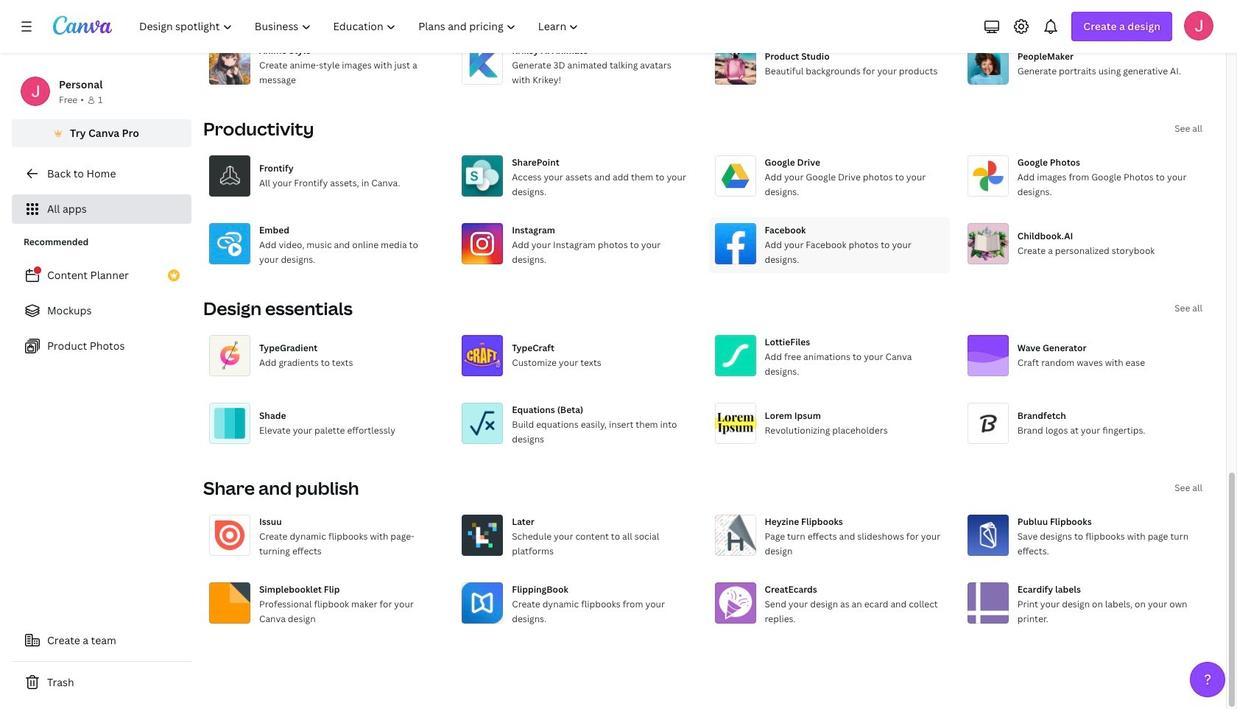 Task type: locate. For each thing, give the bounding box(es) containing it.
list
[[12, 261, 192, 361]]

top level navigation element
[[130, 12, 592, 41]]

james peterson image
[[1184, 11, 1214, 41]]

group
[[709, 217, 950, 273]]



Task type: vqa. For each thing, say whether or not it's contained in the screenshot.
Top level navigation element
yes



